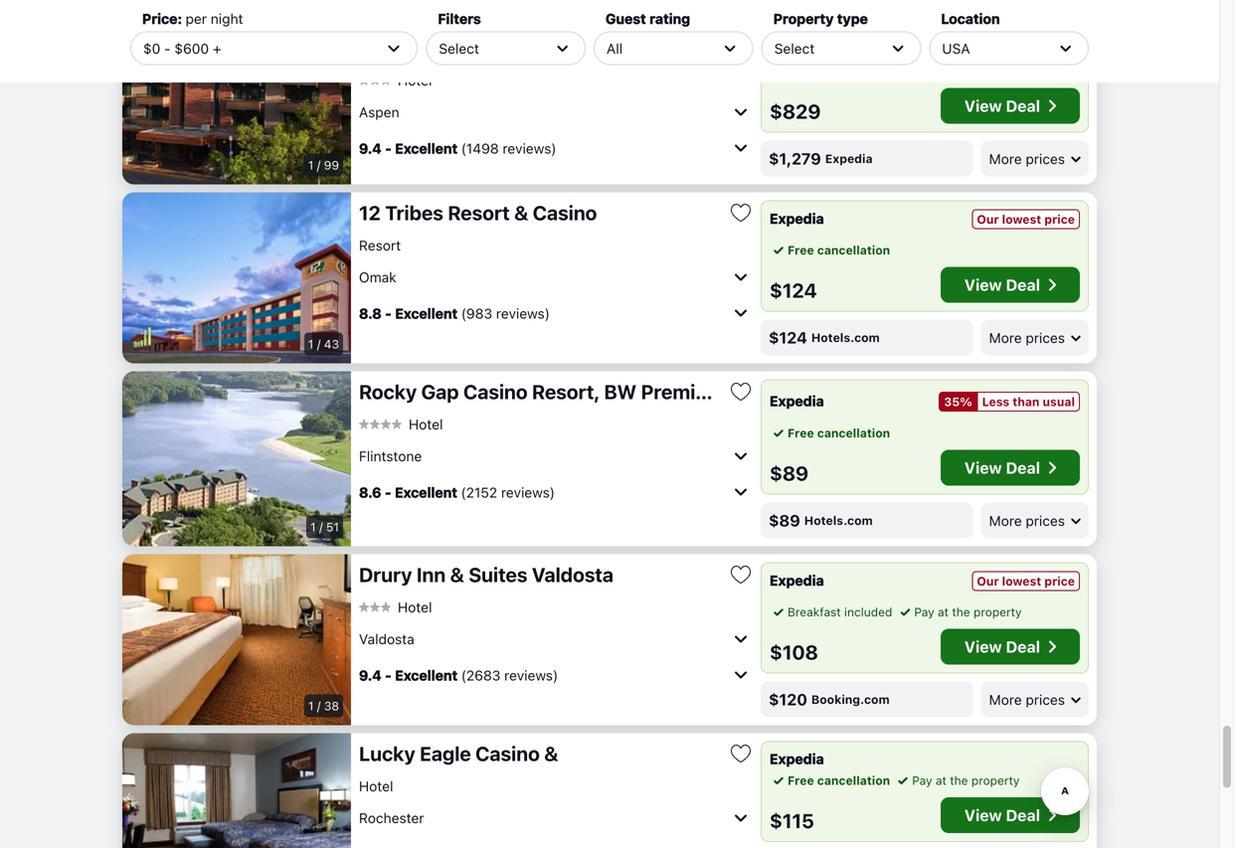 Task type: vqa. For each thing, say whether or not it's contained in the screenshot.
9.2 Excellent
no



Task type: locate. For each thing, give the bounding box(es) containing it.
pay
[[914, 605, 934, 619], [912, 774, 932, 788]]

2 more prices from the top
[[989, 329, 1065, 346]]

resort down (1498
[[448, 201, 510, 224]]

(983
[[461, 305, 492, 321]]

- up tribes
[[385, 140, 392, 156]]

valdosta
[[532, 563, 614, 586], [359, 631, 414, 647]]

free cancellation button down collection
[[770, 424, 890, 442]]

1 excellent from the top
[[395, 140, 458, 156]]

1 view from the top
[[964, 96, 1002, 115]]

more for $89
[[989, 512, 1022, 529]]

$89 up breakfast
[[769, 511, 800, 530]]

35%
[[944, 395, 972, 409]]

view deal button
[[941, 88, 1080, 124], [941, 267, 1080, 303], [941, 450, 1080, 486], [941, 629, 1080, 665], [941, 798, 1080, 833]]

price for $108
[[1044, 574, 1075, 588]]

reviews) for &
[[496, 305, 550, 321]]

free cancellation button for $89
[[770, 424, 890, 442]]

lucky
[[359, 742, 415, 765]]

reviews) down 'valdosta' 'button'
[[504, 667, 558, 683]]

aspen inside button
[[414, 36, 473, 59]]

1 vertical spatial free cancellation
[[788, 426, 890, 440]]

free cancellation button for $124
[[770, 241, 890, 259]]

1 vertical spatial property
[[971, 774, 1020, 788]]

1 vertical spatial $89
[[769, 511, 800, 530]]

excellent left (983
[[395, 305, 458, 321]]

2 hotel button from the top
[[359, 415, 443, 433]]

property
[[974, 605, 1022, 619], [971, 774, 1020, 788]]

- for hotel
[[385, 140, 392, 156]]

view for $108
[[964, 637, 1002, 656]]

excellent
[[395, 140, 458, 156], [395, 305, 458, 321], [395, 484, 457, 500], [395, 667, 458, 683]]

free down $1,279
[[788, 243, 814, 257]]

4 view deal button from the top
[[941, 629, 1080, 665]]

2 our from the top
[[977, 212, 999, 226]]

inn
[[416, 563, 446, 586]]

deal for $108
[[1006, 637, 1040, 656]]

0 vertical spatial at
[[938, 605, 949, 619]]

0 vertical spatial pay at the property button
[[896, 603, 1022, 621]]

view for $115
[[964, 806, 1002, 825]]

(2152
[[461, 484, 497, 500]]

view deal button for $108
[[941, 629, 1080, 665]]

expedia
[[825, 152, 873, 166], [770, 210, 824, 227], [770, 393, 824, 409], [770, 572, 824, 589], [770, 751, 824, 767]]

3 prices from the top
[[1026, 512, 1065, 529]]

at
[[938, 605, 949, 619], [936, 774, 947, 788]]

hotel button for drury
[[359, 598, 432, 616]]

1 free from the top
[[788, 243, 814, 257]]

1 horizontal spatial &
[[514, 201, 528, 224]]

0 vertical spatial 9.4
[[359, 140, 382, 156]]

view for $124
[[964, 275, 1002, 294]]

2 vertical spatial &
[[544, 742, 558, 765]]

more prices button for $108
[[981, 682, 1089, 717]]

1 vertical spatial lowest
[[1002, 212, 1041, 226]]

more prices for $124
[[989, 329, 1065, 346]]

2 vertical spatial our
[[977, 574, 999, 588]]

hotel button
[[359, 71, 432, 89], [359, 415, 443, 433], [359, 598, 432, 616], [359, 777, 393, 795]]

2 lowest from the top
[[1002, 212, 1041, 226]]

more prices
[[989, 150, 1065, 167], [989, 329, 1065, 346], [989, 512, 1065, 529], [989, 691, 1065, 708]]

8.6 - excellent (2152 reviews)
[[359, 484, 555, 500]]

free down collection
[[788, 426, 814, 440]]

1 / 38
[[308, 699, 339, 713]]

0 vertical spatial our lowest price
[[977, 47, 1075, 61]]

0 vertical spatial valdosta
[[532, 563, 614, 586]]

prices
[[1026, 150, 1065, 167], [1026, 329, 1065, 346], [1026, 512, 1065, 529], [1026, 691, 1065, 708]]

reviews) down the "flintstone" 'button'
[[501, 484, 555, 500]]

4 deal from the top
[[1006, 637, 1040, 656]]

3 view from the top
[[964, 458, 1002, 477]]

our lowest price for $124
[[977, 212, 1075, 226]]

hotel aspen square button
[[359, 35, 721, 60]]

2 select from the left
[[774, 40, 815, 56]]

1 free cancellation from the top
[[788, 243, 890, 257]]

price:
[[142, 10, 182, 27]]

1 select from the left
[[439, 40, 479, 56]]

4 more prices button from the top
[[981, 682, 1089, 717]]

more prices button for $89
[[981, 503, 1089, 538]]

valdosta up 'valdosta' 'button'
[[532, 563, 614, 586]]

8.8 - excellent (983 reviews)
[[359, 305, 550, 321]]

casino
[[533, 201, 597, 224], [463, 380, 528, 403], [475, 742, 540, 765]]

- right 8.6
[[385, 484, 391, 500]]

1 for drury
[[308, 699, 314, 713]]

5 view from the top
[[964, 806, 1002, 825]]

more prices for $108
[[989, 691, 1065, 708]]

3 hotel button from the top
[[359, 598, 432, 616]]

/ left 43
[[317, 337, 321, 351]]

2 vertical spatial free cancellation button
[[770, 772, 890, 790]]

valdosta inside button
[[532, 563, 614, 586]]

2 price from the top
[[1044, 212, 1075, 226]]

& up omak button
[[514, 201, 528, 224]]

select down the property
[[774, 40, 815, 56]]

2 horizontal spatial &
[[544, 742, 558, 765]]

4 prices from the top
[[1026, 691, 1065, 708]]

excellent left (1498
[[395, 140, 458, 156]]

property for $115
[[971, 774, 1020, 788]]

type
[[837, 10, 868, 27]]

1 vertical spatial free cancellation button
[[770, 424, 890, 442]]

3 price from the top
[[1044, 574, 1075, 588]]

1
[[308, 158, 314, 172], [308, 337, 314, 351], [310, 520, 316, 534], [308, 699, 314, 713]]

0 horizontal spatial aspen
[[359, 104, 399, 120]]

2 more from the top
[[989, 329, 1022, 346]]

1 vertical spatial casino
[[463, 380, 528, 403]]

hotel button down hotel aspen square
[[359, 71, 432, 89]]

- for rocky
[[385, 484, 391, 500]]

$89
[[770, 461, 809, 485], [769, 511, 800, 530]]

cancellation
[[817, 243, 890, 257], [817, 426, 890, 440], [817, 774, 890, 788]]

0 vertical spatial &
[[514, 201, 528, 224]]

all
[[607, 40, 623, 56]]

9.4
[[359, 140, 382, 156], [359, 667, 382, 683]]

4 excellent from the top
[[395, 667, 458, 683]]

casino up omak button
[[533, 201, 597, 224]]

3 more prices button from the top
[[981, 503, 1089, 538]]

12 tribes resort & casino, (omak, usa) image
[[122, 192, 351, 363]]

1 hotel button from the top
[[359, 71, 432, 89]]

view deal button for $115
[[941, 798, 1080, 833]]

3 view deal button from the top
[[941, 450, 1080, 486]]

1 left 99
[[308, 158, 314, 172]]

hotel for rocky
[[409, 416, 443, 432]]

excellent for aspen
[[395, 140, 458, 156]]

9.4 for hotel aspen square
[[359, 140, 382, 156]]

1 more prices button from the top
[[981, 141, 1089, 177]]

5 deal from the top
[[1006, 806, 1040, 825]]

2 free cancellation button from the top
[[770, 424, 890, 442]]

0 horizontal spatial select
[[439, 40, 479, 56]]

night
[[211, 10, 243, 27]]

1 deal from the top
[[1006, 96, 1040, 115]]

1 for hotel
[[308, 158, 314, 172]]

lucky eagle casino &
[[359, 742, 558, 765]]

3 free from the top
[[788, 774, 814, 788]]

1 vertical spatial cancellation
[[817, 426, 890, 440]]

prices for $89
[[1026, 512, 1065, 529]]

view deal for $89
[[964, 458, 1040, 477]]

0 vertical spatial price
[[1044, 47, 1075, 61]]

casino for resort,
[[463, 380, 528, 403]]

2 cancellation from the top
[[817, 426, 890, 440]]

3 more from the top
[[989, 512, 1022, 529]]

1 more from the top
[[989, 150, 1022, 167]]

- right 8.8 at left
[[385, 305, 392, 321]]

3 our lowest price from the top
[[977, 574, 1075, 588]]

1 vertical spatial aspen
[[359, 104, 399, 120]]

4 more from the top
[[989, 691, 1022, 708]]

2 free from the top
[[788, 426, 814, 440]]

price
[[1044, 47, 1075, 61], [1044, 212, 1075, 226], [1044, 574, 1075, 588]]

deal for $829
[[1006, 96, 1040, 115]]

reviews) for resort,
[[501, 484, 555, 500]]

our lowest price
[[977, 47, 1075, 61], [977, 212, 1075, 226], [977, 574, 1075, 588]]

aspen inside button
[[359, 104, 399, 120]]

$0
[[143, 40, 160, 56]]

1 vertical spatial our lowest price
[[977, 212, 1075, 226]]

1 prices from the top
[[1026, 150, 1065, 167]]

1 cancellation from the top
[[817, 243, 890, 257]]

0 vertical spatial cancellation
[[817, 243, 890, 257]]

select down "filters"
[[439, 40, 479, 56]]

red roof plus+ & suites malone, (malone, usa) image
[[122, 0, 351, 19]]

/ left 38
[[317, 699, 321, 713]]

$124
[[770, 278, 817, 302], [769, 328, 807, 347]]

casino right gap
[[463, 380, 528, 403]]

at for $115
[[936, 774, 947, 788]]

hotel aspen square
[[359, 36, 544, 59]]

2 more prices button from the top
[[981, 320, 1089, 355]]

1 vertical spatial 9.4
[[359, 667, 382, 683]]

than
[[1013, 395, 1040, 409]]

3 cancellation from the top
[[817, 774, 890, 788]]

view deal for $829
[[964, 96, 1040, 115]]

2 vertical spatial casino
[[475, 742, 540, 765]]

0 vertical spatial free
[[788, 243, 814, 257]]

1 9.4 from the top
[[359, 140, 382, 156]]

4 more prices from the top
[[989, 691, 1065, 708]]

hotel button for lucky
[[359, 777, 393, 795]]

3 view deal from the top
[[964, 458, 1040, 477]]

0 vertical spatial pay at the property
[[914, 605, 1022, 619]]

5 view deal button from the top
[[941, 798, 1080, 833]]

3 excellent from the top
[[395, 484, 457, 500]]

1 vertical spatial hotels.com
[[804, 514, 873, 528]]

1 vertical spatial our
[[977, 212, 999, 226]]

usa
[[942, 40, 970, 56]]

0 vertical spatial resort
[[448, 201, 510, 224]]

reviews) right (983
[[496, 305, 550, 321]]

deal for $115
[[1006, 806, 1040, 825]]

4 view deal from the top
[[964, 637, 1040, 656]]

& right "inn"
[[450, 563, 464, 586]]

lowest for $124
[[1002, 212, 1041, 226]]

3 lowest from the top
[[1002, 574, 1041, 588]]

pay at the property button for $115
[[894, 772, 1020, 790]]

hotels.com up collection
[[811, 331, 880, 345]]

hotel inside button
[[359, 36, 409, 59]]

drury inn & suites valdosta, (valdosta, usa) image
[[122, 554, 351, 725]]

-
[[164, 40, 171, 56], [385, 140, 392, 156], [385, 305, 392, 321], [385, 484, 391, 500], [385, 667, 392, 683]]

our lowest price for $108
[[977, 574, 1075, 588]]

$89 down collection
[[770, 461, 809, 485]]

more prices button for $124
[[981, 320, 1089, 355]]

0 vertical spatial our
[[977, 47, 999, 61]]

2 view deal button from the top
[[941, 267, 1080, 303]]

2 free cancellation from the top
[[788, 426, 890, 440]]

0 vertical spatial $124
[[770, 278, 817, 302]]

- for drury
[[385, 667, 392, 683]]

property for $108
[[974, 605, 1022, 619]]

2 vertical spatial free
[[788, 774, 814, 788]]

casino right eagle
[[475, 742, 540, 765]]

5 view deal from the top
[[964, 806, 1040, 825]]

/
[[317, 158, 321, 172], [317, 337, 321, 351], [319, 520, 323, 534], [317, 699, 321, 713]]

valdosta down drury at bottom left
[[359, 631, 414, 647]]

/ for hotel aspen square
[[317, 158, 321, 172]]

1 free cancellation button from the top
[[770, 241, 890, 259]]

tribes
[[385, 201, 443, 224]]

2 vertical spatial free cancellation
[[788, 774, 890, 788]]

0 vertical spatial the
[[952, 605, 970, 619]]

expedia for $108
[[770, 572, 824, 589]]

35% less than usual
[[944, 395, 1075, 409]]

lucky eagle casino &, (rochester, usa) image
[[122, 733, 351, 848]]

- for 12
[[385, 305, 392, 321]]

1 view deal from the top
[[964, 96, 1040, 115]]

reviews)
[[503, 140, 556, 156], [496, 305, 550, 321], [501, 484, 555, 500], [504, 667, 558, 683]]

excellent left (2683
[[395, 667, 458, 683]]

1 vertical spatial valdosta
[[359, 631, 414, 647]]

aspen down "filters"
[[414, 36, 473, 59]]

resort
[[448, 201, 510, 224], [359, 237, 401, 253]]

1 horizontal spatial aspen
[[414, 36, 473, 59]]

1 vertical spatial at
[[936, 774, 947, 788]]

1 view deal button from the top
[[941, 88, 1080, 124]]

select
[[439, 40, 479, 56], [774, 40, 815, 56]]

lucky eagle casino & button
[[359, 741, 721, 766]]

1 vertical spatial pay at the property button
[[894, 772, 1020, 790]]

pay at the property button
[[896, 603, 1022, 621], [894, 772, 1020, 790]]

2 view from the top
[[964, 275, 1002, 294]]

free up the $115
[[788, 774, 814, 788]]

2 prices from the top
[[1026, 329, 1065, 346]]

deal for $89
[[1006, 458, 1040, 477]]

2 excellent from the top
[[395, 305, 458, 321]]

2 deal from the top
[[1006, 275, 1040, 294]]

0 vertical spatial hotels.com
[[811, 331, 880, 345]]

0 vertical spatial pay
[[914, 605, 934, 619]]

1 vertical spatial &
[[450, 563, 464, 586]]

1 left 38
[[308, 699, 314, 713]]

/ for drury inn & suites valdosta
[[317, 699, 321, 713]]

view deal
[[964, 96, 1040, 115], [964, 275, 1040, 294], [964, 458, 1040, 477], [964, 637, 1040, 656], [964, 806, 1040, 825]]

booking.com right $120
[[811, 693, 890, 707]]

- up 'lucky'
[[385, 667, 392, 683]]

4 hotel button from the top
[[359, 777, 393, 795]]

reviews) for suites
[[504, 667, 558, 683]]

/ left 99
[[317, 158, 321, 172]]

&
[[514, 201, 528, 224], [450, 563, 464, 586], [544, 742, 558, 765]]

0 vertical spatial lowest
[[1002, 47, 1041, 61]]

hotel button down drury at bottom left
[[359, 598, 432, 616]]

view deal button for $829
[[941, 88, 1080, 124]]

1 lowest from the top
[[1002, 47, 1041, 61]]

1 vertical spatial free
[[788, 426, 814, 440]]

1 for rocky
[[310, 520, 316, 534]]

0 vertical spatial aspen
[[414, 36, 473, 59]]

1 horizontal spatial select
[[774, 40, 815, 56]]

free
[[788, 243, 814, 257], [788, 426, 814, 440], [788, 774, 814, 788]]

0 vertical spatial free cancellation
[[788, 243, 890, 257]]

2 view deal from the top
[[964, 275, 1040, 294]]

our
[[977, 47, 999, 61], [977, 212, 999, 226], [977, 574, 999, 588]]

omak button
[[359, 261, 753, 293]]

square
[[478, 36, 544, 59]]

1 vertical spatial pay
[[912, 774, 932, 788]]

rocky
[[359, 380, 417, 403]]

1 vertical spatial pay at the property
[[912, 774, 1020, 788]]

2 9.4 from the top
[[359, 667, 382, 683]]

pay at the property for $108
[[914, 605, 1022, 619]]

excellent down the flintstone
[[395, 484, 457, 500]]

& up rochester "button" at the bottom of page
[[544, 742, 558, 765]]

1 left 51
[[310, 520, 316, 534]]

0 vertical spatial property
[[974, 605, 1022, 619]]

0 horizontal spatial valdosta
[[359, 631, 414, 647]]

1 vertical spatial resort
[[359, 237, 401, 253]]

deal for $124
[[1006, 275, 1040, 294]]

2 vertical spatial cancellation
[[817, 774, 890, 788]]

reviews) down aspen button
[[503, 140, 556, 156]]

12 tribes resort & casino button
[[359, 200, 721, 225]]

free cancellation button up the $115
[[770, 772, 890, 790]]

4 view from the top
[[964, 637, 1002, 656]]

2 our lowest price from the top
[[977, 212, 1075, 226]]

free cancellation
[[788, 243, 890, 257], [788, 426, 890, 440], [788, 774, 890, 788]]

hotel
[[359, 36, 409, 59], [398, 72, 432, 88], [409, 416, 443, 432], [398, 599, 432, 615], [359, 778, 393, 794]]

9.4 up 'lucky'
[[359, 667, 382, 683]]

cancellation for $89
[[817, 426, 890, 440]]

1 vertical spatial booking.com
[[811, 693, 890, 707]]

/ left 51
[[319, 520, 323, 534]]

drury inn & suites valdosta button
[[359, 562, 721, 587]]

hotel button down 'lucky'
[[359, 777, 393, 795]]

0 vertical spatial free cancellation button
[[770, 241, 890, 259]]

3 more prices from the top
[[989, 512, 1065, 529]]

2 vertical spatial our lowest price
[[977, 574, 1075, 588]]

1 horizontal spatial valdosta
[[532, 563, 614, 586]]

$829
[[770, 99, 821, 123]]

aspen up 9.4 - excellent (1498 reviews)
[[359, 104, 399, 120]]

lowest
[[1002, 47, 1041, 61], [1002, 212, 1041, 226], [1002, 574, 1041, 588]]

resort up omak
[[359, 237, 401, 253]]

1 vertical spatial the
[[950, 774, 968, 788]]

3 deal from the top
[[1006, 458, 1040, 477]]

9.4 up 12
[[359, 140, 382, 156]]

1 horizontal spatial resort
[[448, 201, 510, 224]]

1 left 43
[[308, 337, 314, 351]]

hotels.com
[[811, 331, 880, 345], [804, 514, 873, 528]]

0 horizontal spatial resort
[[359, 237, 401, 253]]

free cancellation button down $1,279
[[770, 241, 890, 259]]

booking.com
[[770, 45, 859, 62], [811, 693, 890, 707]]

hotel button up the flintstone
[[359, 415, 443, 433]]

booking.com down property type
[[770, 45, 859, 62]]

3 our from the top
[[977, 574, 999, 588]]

casino for &
[[475, 742, 540, 765]]

aspen button
[[359, 96, 753, 128]]

hotels.com up breakfast included
[[804, 514, 873, 528]]

aspen
[[414, 36, 473, 59], [359, 104, 399, 120]]

2 vertical spatial lowest
[[1002, 574, 1041, 588]]

1 price from the top
[[1044, 47, 1075, 61]]

2 vertical spatial price
[[1044, 574, 1075, 588]]

1 vertical spatial price
[[1044, 212, 1075, 226]]



Task type: describe. For each thing, give the bounding box(es) containing it.
3 free cancellation button from the top
[[770, 772, 890, 790]]

& for casino
[[544, 742, 558, 765]]

& for resort
[[514, 201, 528, 224]]

$600
[[174, 40, 209, 56]]

3 free cancellation from the top
[[788, 774, 890, 788]]

excellent for tribes
[[395, 305, 458, 321]]

property type
[[773, 10, 868, 27]]

9.4 - excellent (2683 reviews)
[[359, 667, 558, 683]]

price for $124
[[1044, 212, 1075, 226]]

free cancellation for $89
[[788, 426, 890, 440]]

more for $124
[[989, 329, 1022, 346]]

view deal button for $124
[[941, 267, 1080, 303]]

1 / 99
[[308, 158, 339, 172]]

our for $124
[[977, 212, 999, 226]]

price: per night
[[142, 10, 243, 27]]

(2683
[[461, 667, 501, 683]]

rochester
[[359, 810, 424, 826]]

1 our from the top
[[977, 47, 999, 61]]

free cancellation for $124
[[788, 243, 890, 257]]

pay for $108
[[914, 605, 934, 619]]

0 vertical spatial booking.com
[[770, 45, 859, 62]]

filters
[[438, 10, 481, 27]]

hotels.com for $124
[[811, 331, 880, 345]]

expedia for $124
[[770, 210, 824, 227]]

premier
[[641, 380, 714, 403]]

1 vertical spatial $124
[[769, 328, 807, 347]]

more for $108
[[989, 691, 1022, 708]]

view deal button for $89
[[941, 450, 1080, 486]]

(1498
[[461, 140, 499, 156]]

51
[[326, 520, 339, 534]]

hotels.com for $89
[[804, 514, 873, 528]]

view for $829
[[964, 96, 1002, 115]]

hotel button for rocky
[[359, 415, 443, 433]]

our for $108
[[977, 574, 999, 588]]

$115
[[770, 809, 814, 832]]

- right $0
[[164, 40, 171, 56]]

$0 - $600 +
[[143, 40, 221, 56]]

less
[[982, 395, 1010, 409]]

rocky gap casino resort, bw premier collection
[[359, 380, 813, 403]]

pay at the property for $115
[[912, 774, 1020, 788]]

suites
[[469, 563, 528, 586]]

12 tribes resort & casino
[[359, 201, 597, 224]]

omak
[[359, 269, 396, 285]]

included
[[844, 605, 892, 619]]

drury inn & suites valdosta
[[359, 563, 614, 586]]

bw
[[604, 380, 637, 403]]

select for filters
[[439, 40, 479, 56]]

breakfast
[[788, 605, 841, 619]]

hotel for hotel
[[398, 72, 432, 88]]

43
[[324, 337, 339, 351]]

0 vertical spatial casino
[[533, 201, 597, 224]]

resort,
[[532, 380, 600, 403]]

99
[[324, 158, 339, 172]]

valdosta button
[[359, 623, 753, 655]]

1 our lowest price from the top
[[977, 47, 1075, 61]]

drury
[[359, 563, 412, 586]]

at for $108
[[938, 605, 949, 619]]

1 more prices from the top
[[989, 150, 1065, 167]]

prices for $124
[[1026, 329, 1065, 346]]

1 for 12
[[308, 337, 314, 351]]

breakfast included button
[[770, 603, 892, 621]]

rocky gap casino resort, bw premier collection, (flintstone, usa) image
[[122, 371, 351, 546]]

12
[[359, 201, 381, 224]]

view for $89
[[964, 458, 1002, 477]]

pay for $115
[[912, 774, 932, 788]]

flintstone
[[359, 448, 422, 464]]

9.4 - excellent (1498 reviews)
[[359, 140, 556, 156]]

cancellation for $124
[[817, 243, 890, 257]]

rating
[[650, 10, 690, 27]]

0 vertical spatial $89
[[770, 461, 809, 485]]

view deal for $115
[[964, 806, 1040, 825]]

hotel for drury
[[398, 599, 432, 615]]

pay at the property button for $108
[[896, 603, 1022, 621]]

hotel aspen square, (aspen, usa) image
[[122, 27, 351, 184]]

8.8
[[359, 305, 382, 321]]

view deal for $124
[[964, 275, 1040, 294]]

eagle
[[420, 742, 471, 765]]

/ for 12 tribes resort & casino
[[317, 337, 321, 351]]

free for $124
[[788, 243, 814, 257]]

+
[[213, 40, 221, 56]]

the for $108
[[952, 605, 970, 619]]

more prices for $89
[[989, 512, 1065, 529]]

free for $89
[[788, 426, 814, 440]]

view deal for $108
[[964, 637, 1040, 656]]

guest rating
[[606, 10, 690, 27]]

rochester button
[[359, 802, 753, 834]]

the for $115
[[950, 774, 968, 788]]

select for property type
[[774, 40, 815, 56]]

excellent for inn
[[395, 667, 458, 683]]

resort inside button
[[448, 201, 510, 224]]

1 / 51
[[310, 520, 339, 534]]

gap
[[421, 380, 459, 403]]

prices for $108
[[1026, 691, 1065, 708]]

$120
[[769, 690, 807, 709]]

38
[[324, 699, 339, 713]]

resort button
[[359, 236, 401, 254]]

$108
[[770, 640, 818, 664]]

hotel button for hotel
[[359, 71, 432, 89]]

1 / 43
[[308, 337, 339, 351]]

location
[[941, 10, 1000, 27]]

valdosta inside 'button'
[[359, 631, 414, 647]]

flintstone button
[[359, 440, 753, 472]]

per
[[186, 10, 207, 27]]

9.4 for drury inn & suites valdosta
[[359, 667, 382, 683]]

expedia for $89
[[770, 393, 824, 409]]

collection
[[719, 380, 813, 403]]

$1,279
[[769, 149, 821, 168]]

0 horizontal spatial &
[[450, 563, 464, 586]]

breakfast included
[[788, 605, 892, 619]]

8.6
[[359, 484, 381, 500]]

property
[[773, 10, 834, 27]]

excellent for gap
[[395, 484, 457, 500]]

rocky gap casino resort, bw premier collection button
[[359, 379, 813, 404]]

lowest for $108
[[1002, 574, 1041, 588]]

usual
[[1043, 395, 1075, 409]]

guest
[[606, 10, 646, 27]]

/ for rocky gap casino resort, bw premier collection
[[319, 520, 323, 534]]



